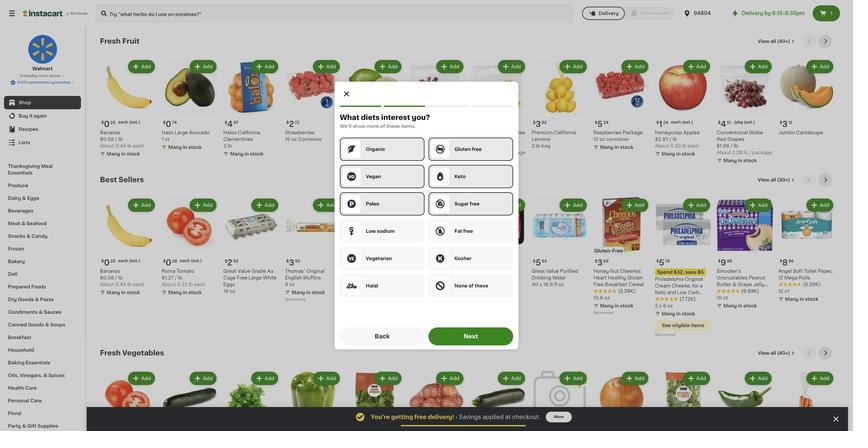 Task type: describe. For each thing, give the bounding box(es) containing it.
$5 for 3
[[390, 270, 396, 275]]

sun harvest seedless red grapes $2.18 / lb about 2.4 lb / package
[[409, 130, 461, 155]]

fresh fruit
[[100, 38, 140, 45]]

view all (30+)
[[759, 178, 791, 182]]

bakery
[[8, 259, 25, 264]]

$ 3 88
[[348, 259, 362, 267]]

sponsored badge image down see
[[656, 333, 676, 337]]

$ 3 92 for thomas' original english muffins
[[287, 259, 300, 267]]

fresh for fresh vegetables
[[100, 350, 121, 357]]

none of these
[[455, 284, 489, 289]]

fresh inside ritz fresh stacks original crackers
[[357, 277, 370, 282]]

satisfaction
[[28, 81, 50, 84]]

grapes inside green seedless grapes bag $1.98 / lb about 2.43 lb / package
[[509, 130, 526, 135]]

3 for honey nut cheerios heart healthy gluten free breakfast cereal
[[598, 259, 603, 267]]

personal
[[8, 399, 29, 404]]

12 inside angel soft toilet paper, 12 mega rolls
[[779, 276, 784, 281]]

again
[[34, 114, 47, 118]]

/pkg inside $4.51 per package (estimated) element
[[735, 120, 744, 124]]

x inside great value purified drinking water 40 x 16.9 fl oz
[[540, 283, 543, 287]]

fruit
[[122, 38, 140, 45]]

each inside $ 0 28 each (est.)
[[180, 259, 190, 263]]

low inside the philadelphia original cream cheese, for a keto and low carb lifestyle
[[678, 291, 687, 295]]

& left candy
[[27, 234, 30, 239]]

eggs inside great value grade aa cage free large white eggs 18 oz
[[224, 283, 235, 287]]

prepared
[[8, 285, 30, 290]]

gluten free
[[455, 147, 482, 152]]

best sellers
[[100, 176, 144, 183]]

dairy
[[8, 196, 21, 201]]

chuck,
[[483, 269, 499, 274]]

40
[[532, 283, 539, 287]]

about inside green seedless grapes bag $1.98 / lb about 2.43 lb / package
[[470, 150, 485, 155]]

0 horizontal spatial 8
[[347, 297, 350, 302]]

view all (40+) button for fresh vegetables
[[756, 347, 798, 360]]

health care link
[[4, 382, 81, 395]]

dry
[[8, 298, 17, 302]]

see eligible items button
[[656, 320, 712, 332]]

$5 for 5
[[698, 270, 704, 275]]

5 for $ 5 76
[[660, 259, 665, 267]]

1 vertical spatial of
[[469, 284, 474, 289]]

gluten inside "add your shopping preferences" element
[[455, 147, 471, 152]]

product group containing 1
[[656, 59, 712, 159]]

product group containing 9
[[717, 197, 774, 311]]

gluten-
[[595, 249, 613, 254]]

diets
[[361, 114, 380, 121]]

pasta
[[40, 298, 54, 302]]

guarantee
[[51, 81, 71, 84]]

6
[[285, 283, 288, 287]]

1 inside button
[[831, 11, 833, 16]]

we'll
[[340, 124, 352, 129]]

0 vertical spatial eggs
[[27, 196, 39, 201]]

lists
[[19, 140, 30, 145]]

sponsored badge image for honey nut cheerios heart healthy gluten free breakfast cereal
[[594, 311, 614, 315]]

lifestyle
[[656, 297, 676, 302]]

bakery link
[[4, 255, 81, 268]]

add your shopping preferences element
[[335, 82, 519, 350]]

0 horizontal spatial breakfast
[[8, 336, 31, 340]]

$4.51 per package (estimated) element
[[717, 118, 774, 129]]

/ inside roma tomato $1.27 / lb about 0.22 lb each
[[175, 276, 177, 281]]

oz right 1.48 at left
[[366, 297, 372, 302]]

prices
[[49, 74, 61, 78]]

jelly
[[754, 283, 765, 287]]

treatment tracker modal dialog
[[87, 408, 849, 432]]

produce link
[[4, 179, 81, 192]]

delivery for delivery by 6:15-6:35pm
[[742, 11, 764, 16]]

service type group
[[583, 7, 676, 20]]

100%
[[17, 81, 27, 84]]

$5.23 per package (estimated) element
[[409, 118, 465, 129]]

health care
[[8, 386, 37, 391]]

red inside conventional globe red grapes $1.98 / lb about 2.28 lb / package
[[717, 137, 727, 142]]

cream
[[656, 284, 671, 289]]

mega
[[785, 276, 798, 281]]

$ inside the $ 3 88
[[348, 260, 351, 264]]

honeycrisp apples $2.87 / lb about 0.43 lb each
[[656, 130, 700, 148]]

1 button
[[814, 5, 841, 21]]

$4.81 per package (estimated) element
[[470, 118, 527, 129]]

great for 2
[[224, 269, 237, 274]]

3 view from the top
[[759, 351, 770, 356]]

gluten inside honey nut cheerios heart healthy gluten free breakfast cereal
[[628, 276, 644, 281]]

original for muffins
[[307, 269, 325, 274]]

jumbo cantaloupe
[[779, 130, 824, 135]]

it
[[29, 114, 33, 118]]

a
[[701, 284, 703, 289]]

(est.) inside $ 5 23 /pkg (est.)
[[437, 120, 448, 124]]

stacks
[[371, 277, 387, 282]]

meat & seafood
[[8, 221, 47, 226]]

lb inside premium california lemons 2 lb bag
[[536, 144, 541, 148]]

goods for canned
[[28, 323, 44, 328]]

$ 8 86
[[780, 259, 795, 267]]

all for 3
[[771, 39, 777, 44]]

2 item carousel region from the top
[[100, 173, 836, 342]]

care for personal care
[[30, 399, 42, 404]]

view all (40+) for fruit
[[759, 39, 791, 44]]

about inside honeycrisp apples $2.87 / lb about 0.43 lb each
[[656, 144, 670, 148]]

$ inside $ 0 28 each (est.)
[[163, 260, 166, 264]]

bananas $0.58 / lb about 0.44 lb each for each (est.)
[[100, 269, 144, 287]]

free for fat free
[[464, 229, 473, 234]]

oz down lifestyle
[[668, 304, 674, 309]]

$ 4 97
[[225, 120, 239, 128]]

rolls
[[800, 276, 811, 281]]

about inside roma tomato $1.27 / lb about 0.22 lb each
[[162, 283, 176, 287]]

$ inside $ 3 12
[[780, 121, 783, 125]]

size
[[449, 269, 459, 274]]

16 inside beef chuck, ground, 80%/20% 16 oz
[[470, 283, 476, 287]]

lists link
[[4, 136, 81, 149]]

fat
[[455, 229, 463, 234]]

$ 5 23 /pkg (est.)
[[410, 120, 448, 128]]

bounty select-a-size paper towels
[[409, 269, 459, 281]]

grapes inside sun harvest seedless red grapes $2.18 / lb about 2.4 lb / package
[[419, 137, 436, 142]]

2 vertical spatial 8
[[664, 304, 667, 309]]

free inside honey nut cheerios heart healthy gluten free breakfast cereal
[[594, 283, 604, 287]]

soups
[[50, 323, 65, 328]]

product group containing 22
[[409, 197, 465, 304]]

back button
[[340, 328, 425, 346]]

hass large avocado 1 ct
[[162, 130, 210, 142]]

seedless inside sun harvest seedless red grapes $2.18 / lb about 2.4 lb / package
[[438, 130, 460, 135]]

muffins
[[303, 276, 321, 281]]

about inside conventional globe red grapes $1.98 / lb about 2.28 lb / package
[[717, 150, 732, 155]]

about inside sun harvest seedless red grapes $2.18 / lb about 2.4 lb / package
[[409, 150, 423, 155]]

74
[[172, 121, 177, 125]]

goods for dry
[[18, 298, 34, 302]]

applied
[[483, 415, 504, 420]]

$ inside $ 0 33
[[348, 121, 351, 125]]

breakfast link
[[4, 332, 81, 344]]

(est.) inside $4.51 per package (estimated) element
[[745, 120, 756, 124]]

1 vertical spatial essentials
[[26, 361, 50, 366]]

/pkg inside $ 5 23 /pkg (est.)
[[426, 120, 436, 124]]

dairy & eggs link
[[4, 192, 81, 205]]

$ 0 33
[[348, 120, 363, 128]]

party & gift supplies
[[8, 424, 58, 429]]

bananas for each (est.)
[[100, 269, 120, 274]]

see eligible items
[[663, 324, 705, 328]]

uncrustables
[[717, 276, 749, 281]]

seedless inside green seedless grapes bag $1.98 / lb about 2.43 lb / package
[[486, 130, 508, 135]]

oz inside 'raspberries package 12 oz container'
[[600, 137, 606, 142]]

& left gift
[[22, 424, 26, 429]]

& left sauces
[[39, 310, 43, 315]]

$ 3 92 for premium california lemons
[[534, 120, 547, 128]]

savings
[[459, 415, 482, 420]]

& right "dairy"
[[22, 196, 26, 201]]

california for premium california lemons 2 lb bag
[[554, 130, 577, 135]]

3 for thomas' original english muffins
[[289, 259, 294, 267]]

meat
[[8, 221, 20, 226]]

deli
[[8, 272, 18, 277]]

candy
[[32, 234, 48, 239]]

next
[[464, 334, 478, 340]]

harvest
[[419, 130, 437, 135]]

cheerios
[[620, 269, 642, 274]]

these inside what diets interest you? we'll show more of these items.
[[387, 124, 400, 129]]

snacks
[[8, 234, 25, 239]]

$ inside $ 0 74
[[163, 121, 166, 125]]

& left spices
[[44, 374, 47, 378]]

3 for premium california lemons
[[536, 120, 541, 128]]

keto inside "add your shopping preferences" element
[[455, 174, 466, 179]]

delivery by 6:15-6:35pm link
[[732, 9, 806, 17]]

22
[[413, 259, 423, 267]]

seafood
[[27, 221, 47, 226]]

2 down lifestyle
[[656, 304, 659, 309]]

stores
[[76, 12, 88, 15]]

$1.98 for grapes
[[717, 144, 730, 148]]

18 inside 22 18
[[423, 260, 428, 264]]

$ inside the $ 2 72
[[287, 121, 289, 125]]

oz right 10.8
[[605, 296, 610, 301]]

/ inside honeycrisp apples $2.87 / lb about 0.43 lb each
[[670, 137, 672, 142]]

avocado
[[189, 130, 210, 135]]

$ 2 72
[[287, 120, 300, 128]]

great value purified drinking water 40 x 16.9 fl oz
[[532, 269, 579, 287]]

for
[[693, 284, 699, 289]]

(est.) inside $ 0 28 each (est.)
[[191, 259, 202, 263]]

$ inside the $ 2 42
[[225, 260, 227, 264]]

item carousel region containing fresh vegetables
[[100, 347, 836, 432]]

grape
[[738, 283, 753, 287]]

5 for $ 5 34
[[598, 120, 603, 128]]

(30+)
[[778, 178, 791, 182]]

lb inside the halos california clementines 3 lb
[[228, 144, 232, 148]]

view for 8
[[759, 178, 770, 182]]

canned goods & soups link
[[4, 319, 81, 332]]

free inside treatment tracker modal dialog
[[415, 415, 427, 420]]

3 inside the halos california clementines 3 lb
[[224, 144, 227, 148]]

each inside roma tomato $1.27 / lb about 0.22 lb each
[[194, 283, 206, 287]]

see
[[663, 324, 672, 328]]

lime
[[347, 130, 358, 135]]

nut
[[611, 269, 619, 274]]

of inside what diets interest you? we'll show more of these items.
[[381, 124, 385, 129]]

snacks & candy link
[[4, 230, 81, 243]]

fresh for fresh fruit
[[100, 38, 121, 45]]



Task type: vqa. For each thing, say whether or not it's contained in the screenshot.
View to the bottom
yes



Task type: locate. For each thing, give the bounding box(es) containing it.
free down bag
[[472, 147, 482, 152]]

4 for $ 4 97
[[227, 120, 233, 128]]

0 vertical spatial 8
[[783, 259, 789, 267]]

33
[[357, 121, 363, 125]]

butter
[[717, 283, 732, 287]]

12 inside 'raspberries package 12 oz container'
[[594, 137, 599, 142]]

sponsored badge image for thomas' original english muffins
[[285, 298, 305, 302]]

6:35pm
[[786, 11, 806, 16]]

18
[[423, 260, 428, 264], [224, 289, 229, 294]]

0 vertical spatial original
[[307, 269, 325, 274]]

2 value from the left
[[238, 269, 251, 274]]

1 $1.98 from the left
[[470, 144, 483, 148]]

$ 0 28 each (est.)
[[163, 259, 202, 267]]

these down 80%/20%
[[475, 284, 489, 289]]

1 $0.58 from the top
[[100, 137, 114, 142]]

grapes down harvest in the top of the page
[[419, 137, 436, 142]]

1 horizontal spatial 92
[[542, 121, 547, 125]]

1 horizontal spatial low
[[678, 291, 687, 295]]

premium california lemons 2 lb bag
[[532, 130, 577, 148]]

1 vertical spatial 16
[[470, 283, 476, 287]]

$1.24 each (estimated) element
[[656, 118, 712, 129]]

original up muffins
[[307, 269, 325, 274]]

you're getting free delivery!
[[371, 415, 455, 420]]

2 package from the left
[[753, 150, 773, 155]]

5 inside "element"
[[413, 120, 418, 128]]

0 horizontal spatial original
[[307, 269, 325, 274]]

1 vertical spatial 42
[[233, 260, 239, 264]]

0 horizontal spatial $5
[[390, 270, 396, 275]]

2 view all (40+) button from the top
[[756, 347, 798, 360]]

1 inside hass large avocado 1 ct
[[162, 137, 164, 142]]

1 0.44 from the top
[[115, 144, 126, 148]]

premium
[[532, 130, 553, 135]]

grapes down $4.81 per package (estimated) element
[[509, 130, 526, 135]]

2 red from the left
[[409, 137, 418, 142]]

1 horizontal spatial large
[[249, 276, 262, 281]]

0 vertical spatial $0.58
[[100, 137, 114, 142]]

california inside the halos california clementines 3 lb
[[238, 130, 260, 135]]

free down heart
[[594, 283, 604, 287]]

goods down prepared foods
[[18, 298, 34, 302]]

5 left "34"
[[598, 120, 603, 128]]

1 vertical spatial $ 0 25 each (est.)
[[101, 259, 140, 267]]

1 vertical spatial original
[[686, 277, 704, 282]]

& left soups
[[45, 323, 49, 328]]

0 vertical spatial low
[[366, 229, 376, 234]]

x
[[540, 283, 543, 287], [351, 297, 354, 302], [660, 304, 663, 309]]

view inside view all (30+) popup button
[[759, 178, 770, 182]]

&
[[22, 196, 26, 201], [21, 221, 25, 226], [27, 234, 30, 239], [733, 283, 737, 287], [35, 298, 39, 302], [39, 310, 43, 315], [45, 323, 49, 328], [44, 374, 47, 378], [22, 424, 26, 429]]

8 down lifestyle
[[664, 304, 667, 309]]

0 horizontal spatial save
[[377, 270, 389, 275]]

$ 3 68
[[595, 259, 609, 267]]

& right meat
[[21, 221, 25, 226]]

care for health care
[[25, 386, 37, 391]]

2 bananas $0.58 / lb about 0.44 lb each from the top
[[100, 269, 144, 287]]

main content
[[87, 27, 849, 432]]

free right fat
[[464, 229, 473, 234]]

0 horizontal spatial 92
[[295, 260, 300, 264]]

main content containing 0
[[87, 27, 849, 432]]

8 left the "86"
[[783, 259, 789, 267]]

oz down cage
[[230, 289, 235, 294]]

bounty
[[409, 269, 426, 274]]

2 0.44 from the top
[[115, 283, 126, 287]]

package
[[506, 150, 526, 155], [753, 150, 773, 155], [441, 150, 461, 155]]

breakfast up household
[[8, 336, 31, 340]]

$ inside '$ 3 68'
[[595, 260, 598, 264]]

0 vertical spatial breakfast
[[605, 283, 628, 287]]

breakfast inside honey nut cheerios heart healthy gluten free breakfast cereal
[[605, 283, 628, 287]]

large down the 74
[[175, 130, 188, 135]]

1 package from the left
[[506, 150, 526, 155]]

2 $1.98 from the left
[[717, 144, 730, 148]]

delivery inside button
[[599, 11, 619, 16]]

beef chuck, ground, 80%/20% 16 oz
[[470, 269, 519, 287]]

$ inside $ 5 23 /pkg (est.)
[[410, 121, 413, 125]]

(40+) for fresh fruit
[[778, 39, 791, 44]]

$1.98 inside conventional globe red grapes $1.98 / lb about 2.28 lb / package
[[717, 144, 730, 148]]

5 for $ 5 23 /pkg (est.)
[[413, 120, 418, 128]]

goods
[[18, 298, 34, 302], [28, 323, 44, 328]]

fresh down $20,
[[357, 277, 370, 282]]

2 vertical spatial original
[[347, 284, 365, 289]]

cage
[[224, 276, 236, 281]]

(9.99k)
[[742, 289, 760, 294]]

package for green seedless grapes bag $1.98 / lb about 2.43 lb / package
[[506, 150, 526, 155]]

view all (40+) button for fresh fruit
[[756, 35, 798, 48]]

spend for 3
[[349, 270, 365, 275]]

1 $5 from the left
[[390, 270, 396, 275]]

instacart logo image
[[23, 9, 63, 17]]

2 horizontal spatial 8
[[783, 259, 789, 267]]

gluten down bag
[[455, 147, 471, 152]]

1 all from the top
[[771, 39, 777, 44]]

0 horizontal spatial /pkg
[[426, 120, 436, 124]]

0.43
[[671, 144, 682, 148]]

2 down lemons
[[532, 144, 535, 148]]

0 vertical spatial essentials
[[8, 171, 33, 175]]

original down ritz
[[347, 284, 365, 289]]

product group
[[100, 59, 156, 159], [162, 59, 218, 152], [224, 59, 280, 159], [285, 59, 342, 143], [347, 59, 403, 152], [409, 59, 465, 165], [470, 59, 527, 165], [532, 59, 589, 149], [594, 59, 650, 152], [656, 59, 712, 159], [717, 59, 774, 165], [779, 59, 836, 136], [100, 197, 156, 298], [162, 197, 218, 298], [224, 197, 280, 295], [285, 197, 342, 304], [347, 197, 403, 332], [409, 197, 465, 304], [470, 197, 527, 298], [532, 197, 589, 288], [594, 197, 650, 317], [656, 197, 712, 339], [717, 197, 774, 311], [779, 197, 836, 304], [100, 371, 156, 432], [162, 371, 218, 432], [224, 371, 280, 432], [285, 371, 342, 432], [347, 371, 403, 432], [409, 371, 465, 432], [470, 371, 527, 432], [532, 371, 589, 432], [594, 371, 650, 432], [656, 371, 712, 432], [717, 371, 774, 432], [779, 371, 836, 432]]

oz inside great value purified drinking water 40 x 16.9 fl oz
[[559, 283, 565, 287]]

carb
[[689, 291, 700, 295]]

spend up philadelphia
[[658, 270, 673, 275]]

1 horizontal spatial grapes
[[509, 130, 526, 135]]

1 view from the top
[[759, 39, 770, 44]]

4 left 51 at the right top of the page
[[721, 120, 727, 128]]

care down the vinegars,
[[25, 386, 37, 391]]

0 vertical spatial fresh
[[100, 38, 121, 45]]

thanksgiving meal essentials
[[8, 164, 53, 175]]

2 spend from the left
[[658, 270, 673, 275]]

6:15-
[[773, 11, 786, 16]]

1 inside lime 42 1 each
[[347, 137, 349, 142]]

1 horizontal spatial gluten
[[628, 276, 644, 281]]

of
[[381, 124, 385, 129], [469, 284, 474, 289]]

68
[[604, 260, 609, 264]]

$5 up a
[[698, 270, 704, 275]]

$
[[101, 121, 104, 125], [163, 121, 166, 125], [287, 121, 289, 125], [348, 121, 351, 125], [534, 121, 536, 125], [657, 121, 660, 125], [719, 121, 721, 125], [225, 121, 227, 125], [410, 121, 413, 125], [595, 121, 598, 125], [780, 121, 783, 125], [101, 260, 104, 264], [163, 260, 166, 264], [287, 260, 289, 264], [348, 260, 351, 264], [472, 260, 474, 264], [534, 260, 536, 264], [657, 260, 660, 264], [719, 260, 721, 264], [225, 260, 227, 264], [595, 260, 598, 264], [780, 260, 783, 264]]

thomas' original english muffins 6 ct
[[285, 269, 325, 287]]

ct right 10
[[724, 296, 729, 301]]

eggs down cage
[[224, 283, 235, 287]]

0 horizontal spatial delivery
[[599, 11, 619, 16]]

california for halos california clementines 3 lb
[[238, 130, 260, 135]]

walmart logo image
[[28, 35, 57, 64]]

$0.25 each (estimated) element
[[100, 118, 156, 129], [100, 257, 156, 268]]

1 vertical spatial x
[[351, 297, 354, 302]]

$ inside $ 5 34
[[595, 121, 598, 125]]

great for 5
[[532, 269, 545, 274]]

free inside great value grade aa cage free large white eggs 18 oz
[[237, 276, 248, 281]]

red down sun
[[409, 137, 418, 142]]

breakfast down healthy
[[605, 283, 628, 287]]

0 vertical spatial keto
[[455, 174, 466, 179]]

0 vertical spatial $ 0 25 each (est.)
[[101, 120, 140, 128]]

sponsored badge image down the 10.8 oz
[[594, 311, 614, 315]]

original inside ritz fresh stacks original crackers
[[347, 284, 365, 289]]

essentials inside thanksgiving meal essentials
[[8, 171, 33, 175]]

$ 3 92 up the premium
[[534, 120, 547, 128]]

0 vertical spatial bananas $0.58 / lb about 0.44 lb each
[[100, 130, 144, 148]]

everyday store prices link
[[20, 73, 65, 79]]

1 horizontal spatial x
[[540, 283, 543, 287]]

$0.58 for 0
[[100, 137, 114, 142]]

each inside honeycrisp apples $2.87 / lb about 0.43 lb each
[[688, 144, 700, 148]]

keto inside the philadelphia original cream cheese, for a keto and low carb lifestyle
[[656, 291, 667, 295]]

value inside great value grade aa cage free large white eggs 18 oz
[[238, 269, 251, 274]]

ritz fresh stacks original crackers
[[347, 277, 387, 289]]

shop link
[[4, 96, 81, 109]]

california up clementines
[[238, 130, 260, 135]]

globe
[[750, 130, 764, 135]]

2.4
[[424, 150, 431, 155]]

$ inside $ 5 76
[[657, 260, 660, 264]]

2 horizontal spatial x
[[660, 304, 663, 309]]

0 horizontal spatial red
[[409, 137, 418, 142]]

0.22
[[177, 283, 188, 287]]

free up nut
[[613, 249, 624, 254]]

1 california from the left
[[554, 130, 577, 135]]

$ inside $ 8 86
[[780, 260, 783, 264]]

$0.25 each (estimated) element for each (est.)
[[100, 257, 156, 268]]

great inside great value grade aa cage free large white eggs 18 oz
[[224, 269, 237, 274]]

all inside view all (30+) popup button
[[771, 178, 777, 182]]

1 horizontal spatial great
[[532, 269, 545, 274]]

0 horizontal spatial spend
[[349, 270, 365, 275]]

0 vertical spatial view
[[759, 39, 770, 44]]

honey
[[594, 269, 610, 274]]

1 horizontal spatial breakfast
[[605, 283, 628, 287]]

oz down 80%/20%
[[477, 283, 482, 287]]

red down the "conventional"
[[717, 137, 727, 142]]

2 $0.25 each (estimated) element from the top
[[100, 257, 156, 268]]

92 up thomas'
[[295, 260, 300, 264]]

x right 40
[[540, 283, 543, 287]]

1 bananas $0.58 / lb about 0.44 lb each from the top
[[100, 130, 144, 148]]

1 horizontal spatial 16
[[470, 283, 476, 287]]

angel soft toilet paper, 12 mega rolls
[[779, 269, 833, 281]]

2 california from the left
[[238, 130, 260, 135]]

1 vertical spatial item carousel region
[[100, 173, 836, 342]]

92 up the premium
[[542, 121, 547, 125]]

1 view all (40+) from the top
[[759, 39, 791, 44]]

save for 5
[[686, 270, 697, 275]]

keto down the 'cream'
[[656, 291, 667, 295]]

eligible
[[673, 324, 690, 328]]

large inside great value grade aa cage free large white eggs 18 oz
[[249, 276, 262, 281]]

0 vertical spatial these
[[387, 124, 400, 129]]

0 vertical spatial care
[[25, 386, 37, 391]]

goods down condiments & sauces
[[28, 323, 44, 328]]

canned goods & soups
[[8, 323, 65, 328]]

view all (40+) for vegetables
[[759, 351, 791, 356]]

deli link
[[4, 268, 81, 281]]

california inside premium california lemons 2 lb bag
[[554, 130, 577, 135]]

$2.87
[[656, 137, 669, 142]]

12 inside $ 3 12
[[789, 121, 793, 125]]

16 down 80%/20%
[[470, 283, 476, 287]]

42 down show
[[360, 130, 366, 135]]

$ inside $ 4 97
[[225, 121, 227, 125]]

1 25 from the top
[[110, 121, 116, 125]]

0 vertical spatial large
[[175, 130, 188, 135]]

1 vertical spatial care
[[30, 399, 42, 404]]

sponsored badge image down 8 x 1.48 oz
[[347, 327, 367, 331]]

2 left 72
[[289, 120, 294, 128]]

2 save from the left
[[686, 270, 697, 275]]

1 vertical spatial breakfast
[[8, 336, 31, 340]]

gluten-free
[[595, 249, 624, 254]]

2 horizontal spatial grapes
[[728, 137, 745, 142]]

2 vertical spatial free
[[594, 283, 604, 287]]

original inside thomas' original english muffins 6 ct
[[307, 269, 325, 274]]

3 for jumbo cantaloupe
[[783, 120, 788, 128]]

package right 2.4 at the top
[[441, 150, 461, 155]]

1 $0.25 each (estimated) element from the top
[[100, 118, 156, 129]]

0 vertical spatial of
[[381, 124, 385, 129]]

1 seedless from the left
[[486, 130, 508, 135]]

2 horizontal spatial free
[[613, 249, 624, 254]]

save for 3
[[377, 270, 389, 275]]

(est.) inside $1.24 each (estimated) element
[[683, 120, 694, 124]]

product group containing 8
[[779, 197, 836, 304]]

1 horizontal spatial value
[[547, 269, 559, 274]]

$ inside $ 1 24
[[657, 121, 660, 125]]

package inside green seedless grapes bag $1.98 / lb about 2.43 lb / package
[[506, 150, 526, 155]]

1 horizontal spatial red
[[717, 137, 727, 142]]

low left sodium
[[366, 229, 376, 234]]

spend for 5
[[658, 270, 673, 275]]

100% satisfaction guarantee button
[[10, 79, 75, 85]]

1 horizontal spatial 42
[[360, 130, 366, 135]]

2 $0.58 from the top
[[100, 276, 114, 281]]

$ inside $ 5 63
[[534, 260, 536, 264]]

1 great from the left
[[532, 269, 545, 274]]

1 vertical spatial keto
[[656, 291, 667, 295]]

value for 2
[[238, 269, 251, 274]]

$0.28 each (estimated) element
[[162, 257, 218, 268]]

$1.98 inside green seedless grapes bag $1.98 / lb about 2.43 lb / package
[[470, 144, 483, 148]]

great up cage
[[224, 269, 237, 274]]

25
[[110, 121, 116, 125], [110, 260, 116, 264]]

$ 5 63
[[534, 259, 547, 267]]

1 /pkg from the left
[[735, 120, 744, 124]]

add
[[141, 64, 151, 69], [203, 64, 213, 69], [265, 64, 275, 69], [327, 64, 336, 69], [388, 64, 398, 69], [450, 64, 460, 69], [512, 64, 522, 69], [574, 64, 583, 69], [635, 64, 645, 69], [697, 64, 707, 69], [759, 64, 768, 69], [820, 64, 830, 69], [141, 203, 151, 208], [203, 203, 213, 208], [265, 203, 275, 208], [327, 203, 336, 208], [450, 203, 460, 208], [512, 203, 522, 208], [574, 203, 583, 208], [635, 203, 645, 208], [697, 203, 707, 208], [759, 203, 768, 208], [820, 203, 830, 208], [141, 377, 151, 381], [203, 377, 213, 381], [265, 377, 275, 381], [327, 377, 336, 381], [388, 377, 398, 381], [450, 377, 460, 381], [512, 377, 522, 381], [574, 377, 583, 381], [635, 377, 645, 381], [697, 377, 707, 381], [759, 377, 768, 381], [820, 377, 830, 381]]

2 $ 0 25 each (est.) from the top
[[101, 259, 140, 267]]

free for sugar free
[[470, 202, 480, 206]]

household link
[[4, 344, 81, 357]]

0 vertical spatial x
[[540, 283, 543, 287]]

1 horizontal spatial seedless
[[486, 130, 508, 135]]

oz inside beef chuck, ground, 80%/20% 16 oz
[[477, 283, 482, 287]]

oz down strawberries
[[292, 137, 297, 142]]

& inside smucker's uncrustables peanut butter & grape jelly sandwich
[[733, 283, 737, 287]]

gluten
[[455, 147, 471, 152], [628, 276, 644, 281]]

0 horizontal spatial keto
[[455, 174, 466, 179]]

5 left the 76
[[660, 259, 665, 267]]

gluten up cereal
[[628, 276, 644, 281]]

produce
[[8, 183, 28, 188]]

0 horizontal spatial value
[[238, 269, 251, 274]]

bananas for 0
[[100, 130, 120, 135]]

value left grade on the left bottom of the page
[[238, 269, 251, 274]]

/pkg right 51 at the right top of the page
[[735, 120, 744, 124]]

5 for $ 5 63
[[536, 259, 541, 267]]

0.44
[[115, 144, 126, 148], [115, 283, 126, 287]]

1 horizontal spatial $5
[[698, 270, 704, 275]]

18 down cage
[[224, 289, 229, 294]]

item carousel region
[[100, 35, 836, 168], [100, 173, 836, 342], [100, 347, 836, 432]]

3 left 88
[[351, 259, 356, 267]]

value inside great value purified drinking water 40 x 16.9 fl oz
[[547, 269, 559, 274]]

$1.98 down the "conventional"
[[717, 144, 730, 148]]

everyday
[[20, 74, 38, 78]]

2 (40+) from the top
[[778, 351, 791, 356]]

42
[[360, 130, 366, 135], [233, 260, 239, 264]]

purified
[[560, 269, 579, 274]]

97
[[234, 121, 239, 125]]

care up floral link
[[30, 399, 42, 404]]

ct
[[165, 137, 170, 142], [290, 283, 295, 287], [785, 289, 790, 294], [724, 296, 729, 301]]

1 bananas from the top
[[100, 130, 120, 135]]

1 horizontal spatial california
[[554, 130, 577, 135]]

buy it again link
[[4, 109, 81, 123]]

large inside hass large avocado 1 ct
[[175, 130, 188, 135]]

0 horizontal spatial 4
[[227, 120, 233, 128]]

1 vertical spatial $0.58
[[100, 276, 114, 281]]

92 for thomas' original english muffins
[[295, 260, 300, 264]]

1 horizontal spatial $ 3 92
[[534, 120, 547, 128]]

free for gluten free
[[472, 147, 482, 152]]

1 vertical spatial these
[[475, 284, 489, 289]]

2 bananas from the top
[[100, 269, 120, 274]]

0.44 for 0
[[115, 144, 126, 148]]

$1.98 for bag
[[470, 144, 483, 148]]

delivery for delivery
[[599, 11, 619, 16]]

oz inside great value grade aa cage free large white eggs 18 oz
[[230, 289, 235, 294]]

fresh
[[100, 38, 121, 45], [357, 277, 370, 282], [100, 350, 121, 357]]

essentials up oils, vinegars, & spices
[[26, 361, 50, 366]]

philadelphia
[[656, 277, 684, 282]]

each inside lime 42 1 each
[[350, 137, 362, 142]]

low inside "add your shopping preferences" element
[[366, 229, 376, 234]]

24
[[664, 121, 669, 125]]

smucker's uncrustables peanut butter & grape jelly sandwich
[[717, 269, 766, 294]]

large down grade on the left bottom of the page
[[249, 276, 262, 281]]

2 view all (40+) from the top
[[759, 351, 791, 356]]

$ inside $ 9 96
[[719, 260, 721, 264]]

8 left 1.48 at left
[[347, 297, 350, 302]]

92 for premium california lemons
[[542, 121, 547, 125]]

in
[[183, 145, 187, 150], [368, 145, 373, 150], [615, 145, 620, 150], [121, 152, 126, 156], [677, 152, 681, 156], [245, 152, 249, 156], [492, 158, 496, 163], [739, 158, 743, 163], [430, 158, 434, 163], [121, 291, 126, 295], [183, 291, 187, 295], [307, 291, 311, 295], [430, 297, 434, 302], [800, 297, 805, 302], [739, 304, 743, 309], [615, 304, 620, 309], [677, 312, 681, 317]]

1 vertical spatial 8
[[347, 297, 350, 302]]

container
[[298, 137, 322, 142]]

1 horizontal spatial 8
[[664, 304, 667, 309]]

2 vertical spatial item carousel region
[[100, 347, 836, 432]]

0 horizontal spatial seedless
[[438, 130, 460, 135]]

about
[[100, 144, 114, 148], [656, 144, 670, 148], [470, 150, 485, 155], [717, 150, 732, 155], [409, 150, 423, 155], [100, 283, 114, 287], [162, 283, 176, 287]]

paleo
[[366, 202, 380, 206]]

3 all from the top
[[771, 351, 777, 356]]

0 horizontal spatial x
[[351, 297, 354, 302]]

package inside sun harvest seedless red grapes $2.18 / lb about 2.4 lb / package
[[441, 150, 461, 155]]

what
[[340, 114, 360, 121]]

x for 5
[[660, 304, 663, 309]]

0 horizontal spatial package
[[441, 150, 461, 155]]

3 up the premium
[[536, 120, 541, 128]]

1 horizontal spatial of
[[469, 284, 474, 289]]

2 vertical spatial x
[[660, 304, 663, 309]]

original inside the philadelphia original cream cheese, for a keto and low carb lifestyle
[[686, 277, 704, 282]]

1 value from the left
[[547, 269, 559, 274]]

25 for 0
[[110, 121, 116, 125]]

4 for $ 4 51
[[721, 120, 727, 128]]

all for 8
[[771, 178, 777, 182]]

$ 0 25 each (est.) for each (est.)
[[101, 259, 140, 267]]

1 view all (40+) button from the top
[[756, 35, 798, 48]]

of right more
[[381, 124, 385, 129]]

value up water
[[547, 269, 559, 274]]

ct down mega
[[785, 289, 790, 294]]

2 /pkg from the left
[[426, 120, 436, 124]]

2 horizontal spatial package
[[753, 150, 773, 155]]

original for cheese,
[[686, 277, 704, 282]]

1 vertical spatial free
[[237, 276, 248, 281]]

10 ct
[[717, 296, 729, 301]]

0 vertical spatial goods
[[18, 298, 34, 302]]

eggs
[[27, 196, 39, 201], [224, 283, 235, 287]]

buy it again
[[19, 114, 47, 118]]

42 inside lime 42 1 each
[[360, 130, 366, 135]]

1 spend from the left
[[349, 270, 365, 275]]

3 item carousel region from the top
[[100, 347, 836, 432]]

3 up thomas'
[[289, 259, 294, 267]]

ct down hass
[[165, 137, 170, 142]]

0 vertical spatial gluten
[[455, 147, 471, 152]]

seedless down $4.81 per package (estimated) element
[[486, 130, 508, 135]]

2 inside premium california lemons 2 lb bag
[[532, 144, 535, 148]]

1 horizontal spatial /pkg
[[735, 120, 744, 124]]

& left pasta
[[35, 298, 39, 302]]

$5 down vegetarian
[[390, 270, 396, 275]]

16 down strawberries
[[285, 137, 290, 142]]

2 vertical spatial view
[[759, 351, 770, 356]]

oz inside strawberries 16 oz container
[[292, 137, 297, 142]]

1 4 from the left
[[721, 120, 727, 128]]

2 great from the left
[[224, 269, 237, 274]]

1 red from the left
[[717, 137, 727, 142]]

$0.58 for each (est.)
[[100, 276, 114, 281]]

grapes inside conventional globe red grapes $1.98 / lb about 2.28 lb / package
[[728, 137, 745, 142]]

0 horizontal spatial these
[[387, 124, 400, 129]]

essentials down thanksgiving
[[8, 171, 33, 175]]

& down uncrustables
[[733, 283, 737, 287]]

english
[[285, 276, 302, 281]]

seedless down $5.23 per package (estimated) "element"
[[438, 130, 460, 135]]

1 $ 0 25 each (est.) from the top
[[101, 120, 140, 128]]

party
[[8, 424, 21, 429]]

0 vertical spatial $ 3 92
[[534, 120, 547, 128]]

angel
[[779, 269, 793, 274]]

0 horizontal spatial california
[[238, 130, 260, 135]]

of right 'none'
[[469, 284, 474, 289]]

(40+) for fresh vegetables
[[778, 351, 791, 356]]

red inside sun harvest seedless red grapes $2.18 / lb about 2.4 lb / package
[[409, 137, 418, 142]]

gift
[[27, 424, 36, 429]]

grapes
[[509, 130, 526, 135], [728, 137, 745, 142], [419, 137, 436, 142]]

2 all from the top
[[771, 178, 777, 182]]

2 up cage
[[227, 259, 233, 267]]

0.44 for each (est.)
[[115, 283, 126, 287]]

3 for spend $20, save $5
[[351, 259, 356, 267]]

2 seedless from the left
[[438, 130, 460, 135]]

by
[[765, 11, 772, 16]]

paper,
[[819, 269, 833, 274]]

stock
[[189, 145, 202, 150], [374, 145, 387, 150], [621, 145, 634, 150], [127, 152, 140, 156], [682, 152, 696, 156], [250, 152, 264, 156], [497, 158, 511, 163], [744, 158, 758, 163], [435, 158, 449, 163], [127, 291, 140, 295], [189, 291, 202, 295], [312, 291, 325, 295], [435, 297, 449, 302], [806, 297, 819, 302], [744, 304, 758, 309], [621, 304, 634, 309], [682, 312, 696, 317]]

94804 button
[[684, 4, 724, 23]]

$0.25 each (estimated) element for 0
[[100, 118, 156, 129]]

3 package from the left
[[441, 150, 461, 155]]

1 save from the left
[[377, 270, 389, 275]]

18 inside great value grade aa cage free large white eggs 18 oz
[[224, 289, 229, 294]]

0 vertical spatial 92
[[542, 121, 547, 125]]

0 vertical spatial 0.44
[[115, 144, 126, 148]]

0 horizontal spatial great
[[224, 269, 237, 274]]

1 horizontal spatial save
[[686, 270, 697, 275]]

None search field
[[95, 4, 574, 23]]

0 vertical spatial item carousel region
[[100, 35, 836, 168]]

ct right 6 at bottom left
[[290, 283, 295, 287]]

0 vertical spatial (40+)
[[778, 39, 791, 44]]

grade
[[252, 269, 266, 274]]

these down interest
[[387, 124, 400, 129]]

clementines
[[224, 137, 253, 142]]

original up for
[[686, 277, 704, 282]]

/pkg right 23
[[426, 120, 436, 124]]

raspberries package 12 oz container
[[594, 130, 643, 142]]

1 horizontal spatial delivery
[[742, 11, 764, 16]]

0 vertical spatial 25
[[110, 121, 116, 125]]

container
[[607, 137, 630, 142]]

$ inside $ 4 51
[[719, 121, 721, 125]]

25 for each (est.)
[[110, 260, 116, 264]]

0 vertical spatial free
[[613, 249, 624, 254]]

3 up jumbo
[[783, 120, 788, 128]]

free right sugar
[[470, 202, 480, 206]]

1 vertical spatial bananas
[[100, 269, 120, 274]]

oz down raspberries
[[600, 137, 606, 142]]

ct inside hass large avocado 1 ct
[[165, 137, 170, 142]]

1 horizontal spatial these
[[475, 284, 489, 289]]

$1.98 down bag
[[470, 144, 483, 148]]

value for 5
[[547, 269, 559, 274]]

frozen link
[[4, 243, 81, 255]]

1 vertical spatial view all (40+) button
[[756, 347, 798, 360]]

(7.53k)
[[433, 283, 450, 287]]

soft
[[794, 269, 804, 274]]

view for 3
[[759, 39, 770, 44]]

oz right fl
[[559, 283, 565, 287]]

16 inside strawberries 16 oz container
[[285, 137, 290, 142]]

3 left 68
[[598, 259, 603, 267]]

18 right 22
[[423, 260, 428, 264]]

bananas $0.58 / lb about 0.44 lb each for 0
[[100, 130, 144, 148]]

1 horizontal spatial 4
[[721, 120, 727, 128]]

2 4 from the left
[[227, 120, 233, 128]]

2 25 from the top
[[110, 260, 116, 264]]

california right the premium
[[554, 130, 577, 135]]

x for 3
[[351, 297, 354, 302]]

x down lifestyle
[[660, 304, 663, 309]]

1 vertical spatial low
[[678, 291, 687, 295]]

a-
[[444, 269, 449, 274]]

1 vertical spatial gluten
[[628, 276, 644, 281]]

1 vertical spatial view
[[759, 178, 770, 182]]

0 horizontal spatial 42
[[233, 260, 239, 264]]

package inside conventional globe red grapes $1.98 / lb about 2.28 lb / package
[[753, 150, 773, 155]]

2 vertical spatial fresh
[[100, 350, 121, 357]]

low down cheese,
[[678, 291, 687, 295]]

none
[[455, 284, 468, 289]]

household
[[8, 348, 34, 353]]

42 inside the $ 2 42
[[233, 260, 239, 264]]

2 view from the top
[[759, 178, 770, 182]]

• savings applied at checkout.
[[456, 415, 541, 420]]

add button
[[129, 61, 154, 73], [190, 61, 216, 73], [252, 61, 278, 73], [314, 61, 340, 73], [376, 61, 401, 73], [437, 61, 463, 73], [499, 61, 525, 73], [561, 61, 587, 73], [623, 61, 648, 73], [684, 61, 710, 73], [746, 61, 772, 73], [808, 61, 834, 73], [129, 199, 154, 212], [190, 199, 216, 212], [252, 199, 278, 212], [314, 199, 340, 212], [437, 199, 463, 212], [499, 199, 525, 212], [561, 199, 587, 212], [623, 199, 648, 212], [684, 199, 710, 212], [746, 199, 772, 212], [808, 199, 834, 212], [129, 373, 154, 385], [190, 373, 216, 385], [252, 373, 278, 385], [314, 373, 340, 385], [376, 373, 401, 385], [437, 373, 463, 385], [499, 373, 525, 385], [561, 373, 587, 385], [623, 373, 648, 385], [684, 373, 710, 385], [746, 373, 772, 385], [808, 373, 834, 385]]

1 vertical spatial 25
[[110, 260, 116, 264]]

healthy
[[608, 276, 627, 281]]

3 down 'halos'
[[224, 144, 227, 148]]

smucker's
[[717, 269, 742, 274]]

$ 0 74
[[163, 120, 177, 128]]

sponsored badge image for ritz fresh stacks original crackers
[[347, 327, 367, 331]]

great inside great value purified drinking water 40 x 16.9 fl oz
[[532, 269, 545, 274]]

2 $5 from the left
[[698, 270, 704, 275]]

grapes down the "conventional"
[[728, 137, 745, 142]]

1 horizontal spatial 18
[[423, 260, 428, 264]]

sponsored badge image
[[285, 298, 305, 302], [594, 311, 614, 315], [347, 327, 367, 331], [656, 333, 676, 337]]

$ 0 25 each (est.) for 0
[[101, 120, 140, 128]]

package for conventional globe red grapes $1.98 / lb about 2.28 lb / package
[[753, 150, 773, 155]]

ct inside thomas' original english muffins 6 ct
[[290, 283, 295, 287]]

$2.18
[[409, 144, 421, 148]]

1 (40+) from the top
[[778, 39, 791, 44]]

5 left 23
[[413, 120, 418, 128]]

x left 1.48 at left
[[351, 297, 354, 302]]

0 horizontal spatial 16
[[285, 137, 290, 142]]

5 left 63
[[536, 259, 541, 267]]

and
[[668, 291, 677, 295]]

1 item carousel region from the top
[[100, 35, 836, 168]]

0
[[104, 120, 110, 128], [166, 120, 171, 128], [351, 120, 357, 128], [104, 259, 110, 267], [166, 259, 171, 267]]



